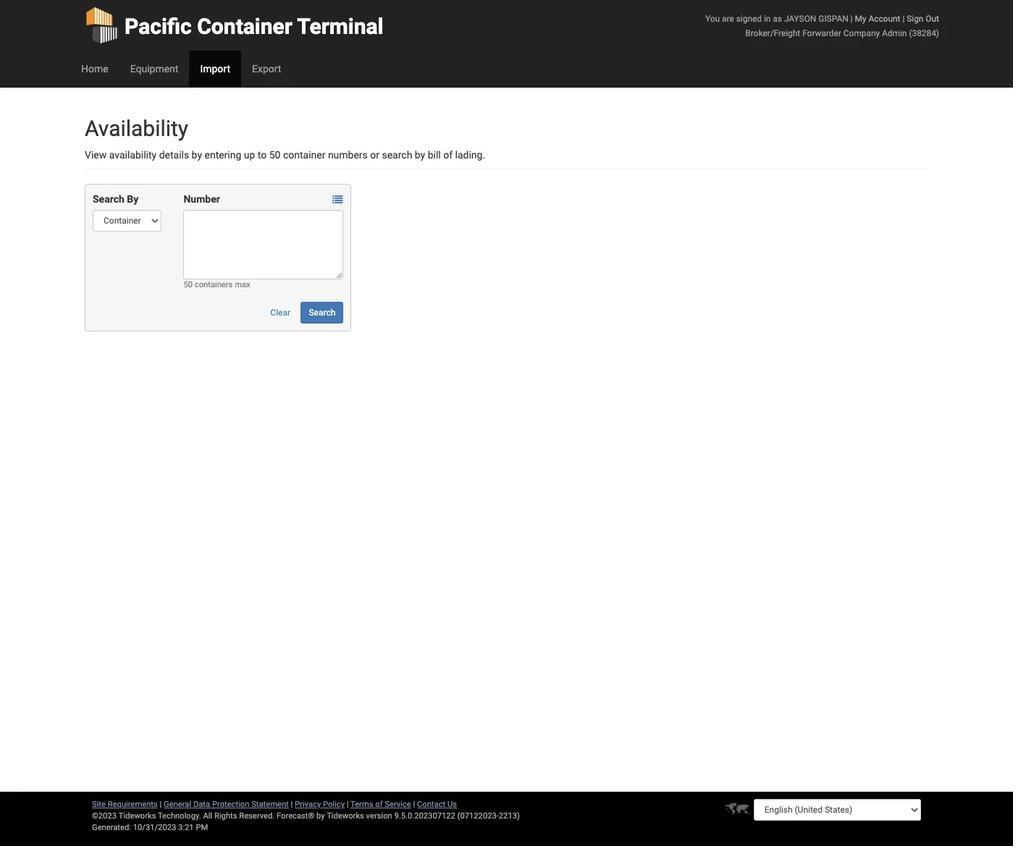 Task type: locate. For each thing, give the bounding box(es) containing it.
my
[[855, 14, 866, 24]]

0 horizontal spatial by
[[192, 149, 202, 161]]

equipment button
[[119, 51, 189, 87]]

50 left containers
[[184, 280, 193, 290]]

(38284)
[[909, 28, 939, 38]]

1 horizontal spatial by
[[316, 812, 325, 821]]

sign out link
[[907, 14, 939, 24]]

home button
[[70, 51, 119, 87]]

version
[[366, 812, 392, 821]]

search
[[93, 193, 124, 205], [309, 308, 336, 318]]

forecast®
[[277, 812, 314, 821]]

|
[[851, 14, 853, 24], [903, 14, 905, 24], [160, 800, 162, 810], [291, 800, 293, 810], [347, 800, 349, 810], [413, 800, 415, 810]]

site requirements link
[[92, 800, 158, 810]]

50 containers max
[[184, 280, 250, 290]]

search
[[382, 149, 412, 161]]

as
[[773, 14, 782, 24]]

export
[[252, 63, 281, 75]]

container
[[283, 149, 325, 161]]

protection
[[212, 800, 249, 810]]

0 horizontal spatial search
[[93, 193, 124, 205]]

privacy policy link
[[295, 800, 345, 810]]

50 right to
[[269, 149, 281, 161]]

pacific container terminal link
[[85, 0, 383, 51]]

show list image
[[333, 195, 343, 205]]

lading.
[[455, 149, 485, 161]]

0 vertical spatial search
[[93, 193, 124, 205]]

0 horizontal spatial 50
[[184, 280, 193, 290]]

0 horizontal spatial of
[[375, 800, 383, 810]]

terms of service link
[[351, 800, 411, 810]]

view
[[85, 149, 107, 161]]

equipment
[[130, 63, 178, 75]]

requirements
[[108, 800, 158, 810]]

by
[[192, 149, 202, 161], [415, 149, 425, 161], [316, 812, 325, 821]]

10/31/2023
[[133, 823, 176, 833]]

50
[[269, 149, 281, 161], [184, 280, 193, 290]]

or
[[370, 149, 379, 161]]

view availability details by entering up to 50 container numbers or search by bill of lading.
[[85, 149, 485, 161]]

1 horizontal spatial 50
[[269, 149, 281, 161]]

by right details
[[192, 149, 202, 161]]

| up tideworks
[[347, 800, 349, 810]]

my account link
[[855, 14, 900, 24]]

| up 9.5.0.202307122
[[413, 800, 415, 810]]

search left the by
[[93, 193, 124, 205]]

company
[[843, 28, 880, 38]]

of up version
[[375, 800, 383, 810]]

sign
[[907, 14, 924, 24]]

are
[[722, 14, 734, 24]]

containers
[[195, 280, 233, 290]]

details
[[159, 149, 189, 161]]

import
[[200, 63, 230, 75]]

pacific container terminal
[[125, 14, 383, 39]]

bill
[[428, 149, 441, 161]]

availability
[[85, 116, 188, 141]]

1 horizontal spatial of
[[443, 149, 453, 161]]

general
[[164, 800, 191, 810]]

1 vertical spatial of
[[375, 800, 383, 810]]

jayson
[[784, 14, 816, 24]]

by down privacy policy link
[[316, 812, 325, 821]]

1 horizontal spatial search
[[309, 308, 336, 318]]

tideworks
[[327, 812, 364, 821]]

number
[[184, 193, 220, 205]]

search inside button
[[309, 308, 336, 318]]

©2023 tideworks
[[92, 812, 156, 821]]

to
[[258, 149, 267, 161]]

availability
[[109, 149, 157, 161]]

terminal
[[297, 14, 383, 39]]

search right clear button
[[309, 308, 336, 318]]

of right bill
[[443, 149, 453, 161]]

(07122023-
[[457, 812, 499, 821]]

us
[[447, 800, 457, 810]]

by left bill
[[415, 149, 425, 161]]

max
[[235, 280, 250, 290]]

gispan
[[818, 14, 848, 24]]

of
[[443, 149, 453, 161], [375, 800, 383, 810]]

admin
[[882, 28, 907, 38]]

1 vertical spatial search
[[309, 308, 336, 318]]



Task type: vqa. For each thing, say whether or not it's contained in the screenshot.
Site Requirements | General Data Protection Statement | Privacy Policy | Terms of Service | Contact Us ©2023 Tideworks Technology. All Rights Reserved. Forecast® by Tideworks version 9.5.0.202307122 (07122023-2213) Generated: 10/31/2023 3:42 PM
no



Task type: describe. For each thing, give the bounding box(es) containing it.
0 vertical spatial 50
[[269, 149, 281, 161]]

entering
[[205, 149, 241, 161]]

account
[[869, 14, 900, 24]]

up
[[244, 149, 255, 161]]

policy
[[323, 800, 345, 810]]

you
[[705, 14, 720, 24]]

9.5.0.202307122
[[394, 812, 455, 821]]

Number text field
[[184, 210, 343, 280]]

| left general
[[160, 800, 162, 810]]

reserved.
[[239, 812, 275, 821]]

out
[[926, 14, 939, 24]]

search by
[[93, 193, 138, 205]]

search for search by
[[93, 193, 124, 205]]

broker/freight
[[745, 28, 800, 38]]

by inside site requirements | general data protection statement | privacy policy | terms of service | contact us ©2023 tideworks technology. all rights reserved. forecast® by tideworks version 9.5.0.202307122 (07122023-2213) generated: 10/31/2023 3:21 pm
[[316, 812, 325, 821]]

| up forecast®
[[291, 800, 293, 810]]

forwarder
[[802, 28, 841, 38]]

by
[[127, 193, 138, 205]]

pm
[[196, 823, 208, 833]]

| left my
[[851, 14, 853, 24]]

you are signed in as jayson gispan | my account | sign out broker/freight forwarder company admin (38284)
[[705, 14, 939, 38]]

all
[[203, 812, 212, 821]]

search button
[[301, 302, 343, 324]]

service
[[385, 800, 411, 810]]

statement
[[251, 800, 289, 810]]

pacific
[[125, 14, 192, 39]]

clear button
[[262, 302, 298, 324]]

clear
[[270, 308, 290, 318]]

data
[[193, 800, 210, 810]]

rights
[[214, 812, 237, 821]]

of inside site requirements | general data protection statement | privacy policy | terms of service | contact us ©2023 tideworks technology. all rights reserved. forecast® by tideworks version 9.5.0.202307122 (07122023-2213) generated: 10/31/2023 3:21 pm
[[375, 800, 383, 810]]

technology.
[[158, 812, 201, 821]]

numbers
[[328, 149, 368, 161]]

contact us link
[[417, 800, 457, 810]]

in
[[764, 14, 771, 24]]

2 horizontal spatial by
[[415, 149, 425, 161]]

2213)
[[499, 812, 520, 821]]

privacy
[[295, 800, 321, 810]]

signed
[[736, 14, 762, 24]]

3:21
[[178, 823, 194, 833]]

0 vertical spatial of
[[443, 149, 453, 161]]

general data protection statement link
[[164, 800, 289, 810]]

import button
[[189, 51, 241, 87]]

home
[[81, 63, 108, 75]]

site
[[92, 800, 106, 810]]

container
[[197, 14, 292, 39]]

export button
[[241, 51, 292, 87]]

generated:
[[92, 823, 131, 833]]

contact
[[417, 800, 445, 810]]

| left sign
[[903, 14, 905, 24]]

1 vertical spatial 50
[[184, 280, 193, 290]]

search for search
[[309, 308, 336, 318]]

site requirements | general data protection statement | privacy policy | terms of service | contact us ©2023 tideworks technology. all rights reserved. forecast® by tideworks version 9.5.0.202307122 (07122023-2213) generated: 10/31/2023 3:21 pm
[[92, 800, 520, 833]]

terms
[[351, 800, 373, 810]]



